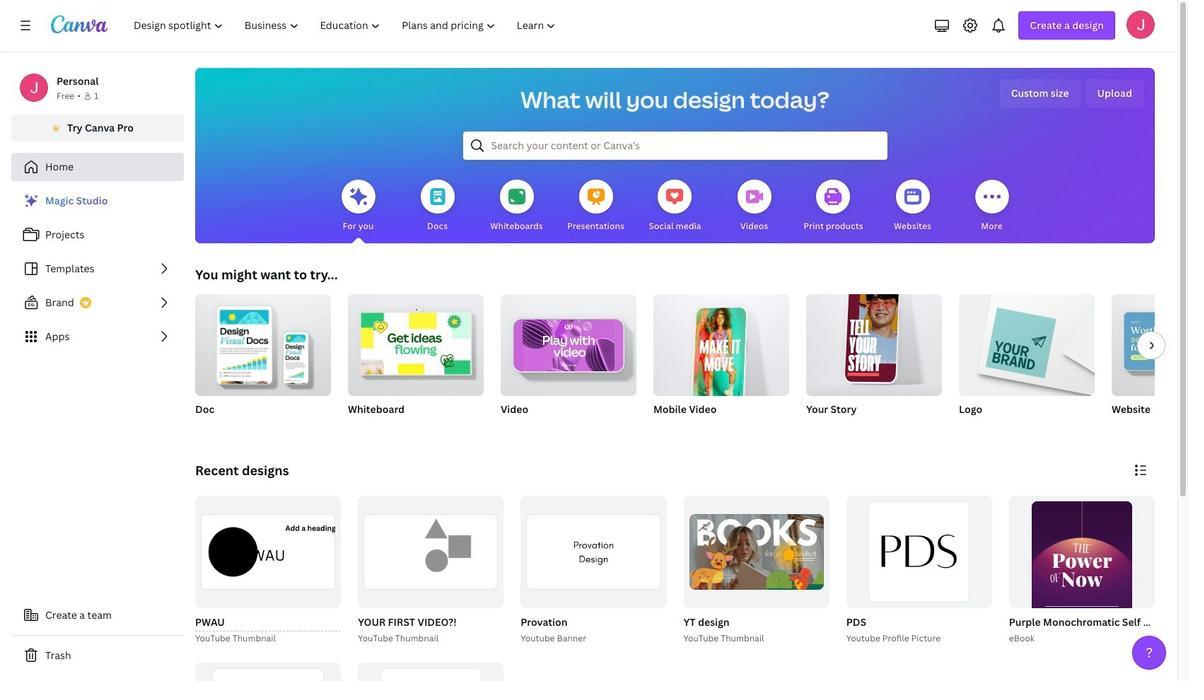 Task type: locate. For each thing, give the bounding box(es) containing it.
list
[[11, 187, 184, 351]]

None field
[[195, 614, 341, 632]]

group
[[807, 286, 942, 434], [195, 289, 331, 434], [195, 289, 331, 396], [348, 289, 484, 434], [348, 289, 484, 396], [501, 289, 637, 434], [501, 289, 637, 396], [959, 289, 1095, 434], [959, 289, 1095, 396], [654, 294, 790, 434], [654, 294, 790, 404], [1112, 294, 1189, 434], [1112, 294, 1189, 396], [192, 496, 341, 646], [195, 496, 341, 608], [355, 496, 504, 646], [358, 496, 504, 608], [518, 496, 667, 646], [521, 496, 667, 608], [681, 496, 830, 646], [844, 496, 993, 646], [1007, 496, 1189, 663], [1009, 496, 1155, 663], [195, 663, 341, 681], [358, 663, 504, 681]]

james peterson image
[[1127, 11, 1155, 39]]

None search field
[[463, 132, 888, 160]]



Task type: vqa. For each thing, say whether or not it's contained in the screenshot.
Search Field
yes



Task type: describe. For each thing, give the bounding box(es) containing it.
Search search field
[[491, 132, 859, 159]]

top level navigation element
[[125, 11, 568, 40]]



